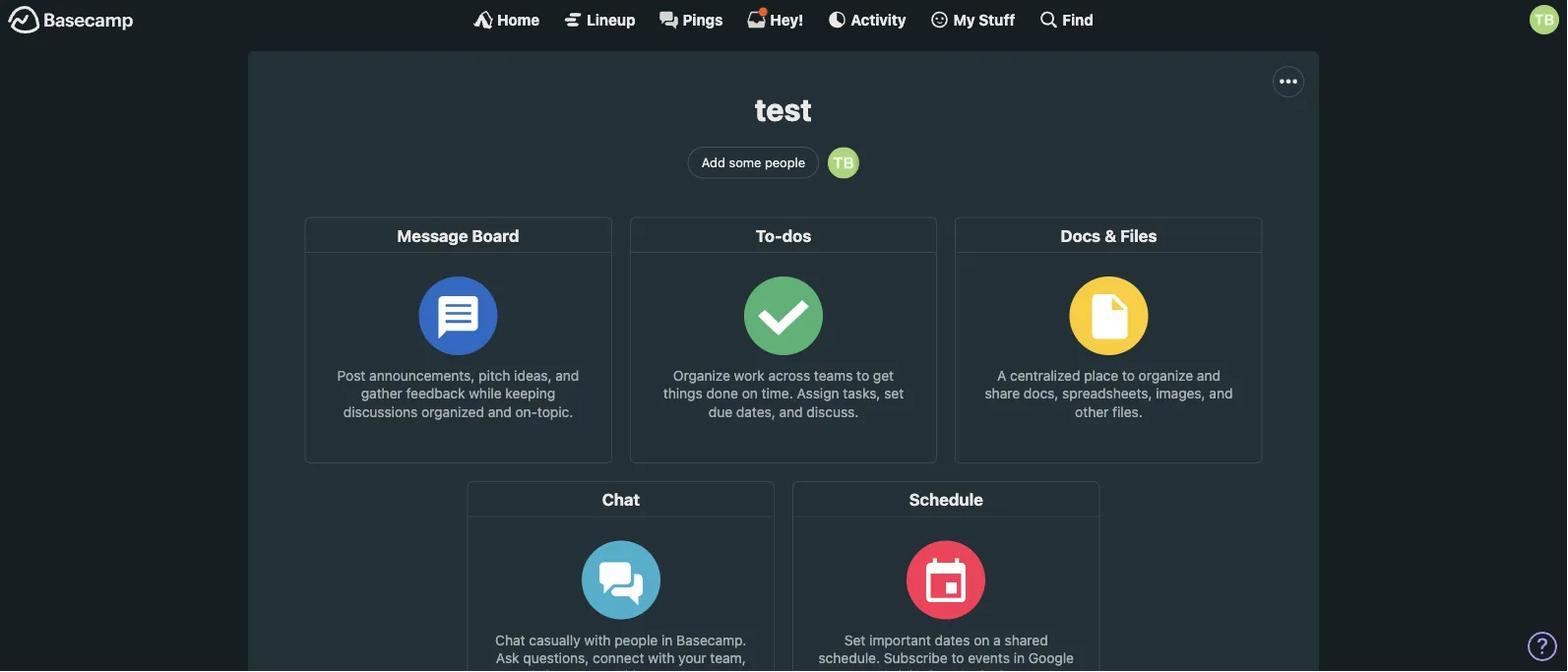Task type: locate. For each thing, give the bounding box(es) containing it.
1 horizontal spatial tim burton image
[[1530, 5, 1560, 34]]

pings
[[683, 11, 723, 28]]

my stuff button
[[930, 10, 1016, 30]]

my
[[954, 11, 976, 28]]

tim burton image inside main element
[[1530, 5, 1560, 34]]

add some people link
[[688, 147, 819, 179]]

hey! button
[[747, 7, 804, 30]]

0 vertical spatial tim burton image
[[1530, 5, 1560, 34]]

home link
[[474, 10, 540, 30]]

people
[[765, 155, 806, 170]]

1 vertical spatial tim burton image
[[828, 147, 860, 179]]

home
[[497, 11, 540, 28]]

activity link
[[827, 10, 907, 30]]

add some people
[[702, 155, 806, 170]]

hey!
[[770, 11, 804, 28]]

tim burton image
[[1530, 5, 1560, 34], [828, 147, 860, 179]]

pings button
[[659, 10, 723, 30]]



Task type: describe. For each thing, give the bounding box(es) containing it.
my stuff
[[954, 11, 1016, 28]]

test
[[755, 91, 813, 128]]

add
[[702, 155, 726, 170]]

find button
[[1039, 10, 1094, 30]]

lineup link
[[563, 10, 636, 30]]

stuff
[[979, 11, 1016, 28]]

activity
[[851, 11, 907, 28]]

some
[[729, 155, 762, 170]]

main element
[[0, 0, 1568, 38]]

switch accounts image
[[8, 5, 134, 35]]

0 horizontal spatial tim burton image
[[828, 147, 860, 179]]

find
[[1063, 11, 1094, 28]]

lineup
[[587, 11, 636, 28]]



Task type: vqa. For each thing, say whether or not it's contained in the screenshot.
Home
yes



